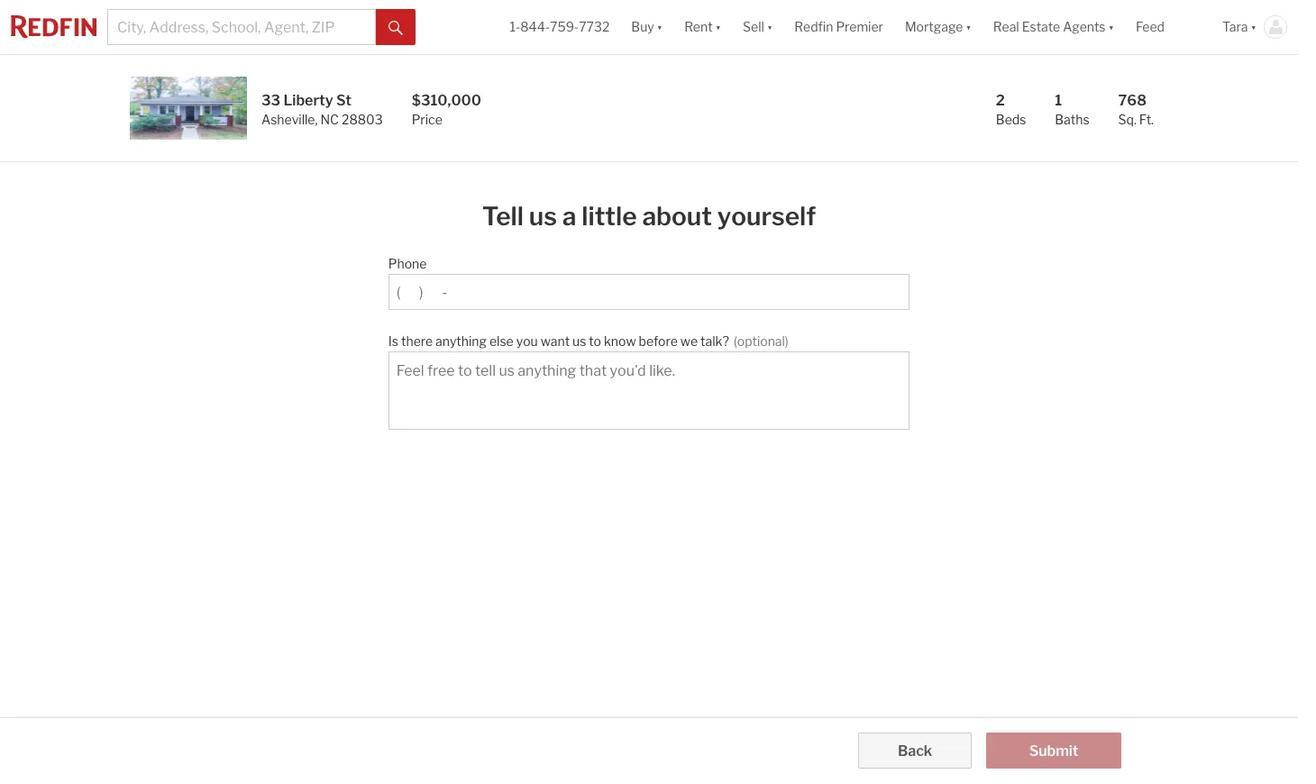 Task type: describe. For each thing, give the bounding box(es) containing it.
mortgage ▾ button
[[894, 0, 983, 54]]

is
[[388, 334, 399, 349]]

real estate agents ▾ link
[[993, 0, 1114, 54]]

tell us a little about yourself
[[482, 201, 816, 232]]

759-
[[550, 19, 579, 35]]

redfin premier button
[[784, 0, 894, 54]]

rent ▾
[[684, 19, 721, 35]]

beds
[[996, 112, 1026, 127]]

1-844-759-7732
[[510, 19, 610, 35]]

yourself
[[718, 201, 816, 232]]

us inside is there anything else you want us to know before we talk? element
[[573, 334, 586, 349]]

ft.
[[1140, 112, 1154, 127]]

▾ for buy ▾
[[657, 19, 663, 35]]

Is there anything else you want us to know before we talk? text field
[[397, 362, 902, 421]]

rent ▾ button
[[684, 0, 721, 54]]

want
[[541, 334, 570, 349]]

1-844-759-7732 link
[[510, 19, 610, 35]]

back
[[898, 743, 932, 760]]

rent
[[684, 19, 713, 35]]

mortgage
[[905, 19, 963, 35]]

else
[[490, 334, 514, 349]]

$310,000
[[412, 92, 481, 109]]

0 horizontal spatial us
[[529, 201, 557, 232]]

▾ for tara ▾
[[1251, 19, 1257, 35]]

baths
[[1055, 112, 1090, 127]]

liberty
[[283, 92, 333, 109]]

submit button
[[986, 733, 1122, 769]]

submit
[[1029, 743, 1079, 760]]

about
[[642, 201, 712, 232]]

▾ for rent ▾
[[716, 19, 721, 35]]

▾ for sell ▾
[[767, 19, 773, 35]]

Phone telephone field
[[397, 284, 902, 301]]

agents
[[1063, 19, 1106, 35]]

redfin premier
[[795, 19, 884, 35]]

is there anything else you want us to know before we talk?
[[388, 334, 729, 349]]

2
[[996, 92, 1005, 109]]

mortgage ▾
[[905, 19, 972, 35]]

asheville
[[261, 112, 315, 127]]

anything
[[436, 334, 487, 349]]

tara
[[1223, 19, 1248, 35]]

real estate agents ▾ button
[[983, 0, 1125, 54]]

before
[[639, 334, 678, 349]]

$310,000 price
[[412, 92, 481, 127]]



Task type: vqa. For each thing, say whether or not it's contained in the screenshot.
Tour for Tour with a Redfin Premier agent
no



Task type: locate. For each thing, give the bounding box(es) containing it.
feed button
[[1125, 0, 1212, 54]]

3 ▾ from the left
[[767, 19, 773, 35]]

5 ▾ from the left
[[1109, 19, 1114, 35]]

nc
[[321, 112, 339, 127]]

City, Address, School, Agent, ZIP search field
[[107, 9, 376, 45]]

1 horizontal spatial us
[[573, 334, 586, 349]]

talk?
[[701, 334, 729, 349]]

1 vertical spatial us
[[573, 334, 586, 349]]

mortgage ▾ button
[[905, 0, 972, 54]]

▾ inside 'dropdown button'
[[1109, 19, 1114, 35]]

estate
[[1022, 19, 1060, 35]]

▾ right rent
[[716, 19, 721, 35]]

phone
[[388, 256, 427, 271]]

1
[[1055, 92, 1062, 109]]

us left "to"
[[573, 334, 586, 349]]

▾ right tara
[[1251, 19, 1257, 35]]

▾ right mortgage on the right top of the page
[[966, 19, 972, 35]]

us left a
[[529, 201, 557, 232]]

28803
[[342, 112, 383, 127]]

is there anything else you want us to know before we talk? element
[[388, 325, 901, 352]]

we
[[681, 334, 698, 349]]

0 vertical spatial us
[[529, 201, 557, 232]]

buy ▾ button
[[631, 0, 663, 54]]

33 liberty st asheville , nc 28803
[[261, 92, 383, 127]]

33
[[261, 92, 280, 109]]

2 ▾ from the left
[[716, 19, 721, 35]]

sell ▾ button
[[743, 0, 773, 54]]

real estate agents ▾
[[993, 19, 1114, 35]]

premier
[[836, 19, 884, 35]]

feed
[[1136, 19, 1165, 35]]

submit search image
[[388, 20, 403, 35]]

,
[[315, 112, 318, 127]]

▾ right sell
[[767, 19, 773, 35]]

1 baths
[[1055, 92, 1090, 127]]

buy ▾ button
[[621, 0, 674, 54]]

sell ▾
[[743, 19, 773, 35]]

tara ▾
[[1223, 19, 1257, 35]]

phone. required field. element
[[388, 247, 901, 274]]

▾ for mortgage ▾
[[966, 19, 972, 35]]

7732
[[579, 19, 610, 35]]

sq.
[[1119, 112, 1137, 127]]

rent ▾ button
[[674, 0, 732, 54]]

us
[[529, 201, 557, 232], [573, 334, 586, 349]]

back button
[[859, 733, 972, 769]]

redfin
[[795, 19, 833, 35]]

tell
[[482, 201, 524, 232]]

price
[[412, 112, 443, 127]]

▾
[[657, 19, 663, 35], [716, 19, 721, 35], [767, 19, 773, 35], [966, 19, 972, 35], [1109, 19, 1114, 35], [1251, 19, 1257, 35]]

buy
[[631, 19, 654, 35]]

1 ▾ from the left
[[657, 19, 663, 35]]

st
[[336, 92, 351, 109]]

2 beds
[[996, 92, 1026, 127]]

to
[[589, 334, 601, 349]]

you
[[516, 334, 538, 349]]

buy ▾
[[631, 19, 663, 35]]

little
[[582, 201, 637, 232]]

4 ▾ from the left
[[966, 19, 972, 35]]

sell
[[743, 19, 764, 35]]

1-
[[510, 19, 520, 35]]

6 ▾ from the left
[[1251, 19, 1257, 35]]

768 sq. ft.
[[1119, 92, 1154, 127]]

sell ▾ button
[[732, 0, 784, 54]]

know
[[604, 334, 636, 349]]

844-
[[520, 19, 550, 35]]

real
[[993, 19, 1019, 35]]

768
[[1119, 92, 1147, 109]]

▾ right agents
[[1109, 19, 1114, 35]]

there
[[401, 334, 433, 349]]

a
[[562, 201, 577, 232]]

▾ right the buy
[[657, 19, 663, 35]]



